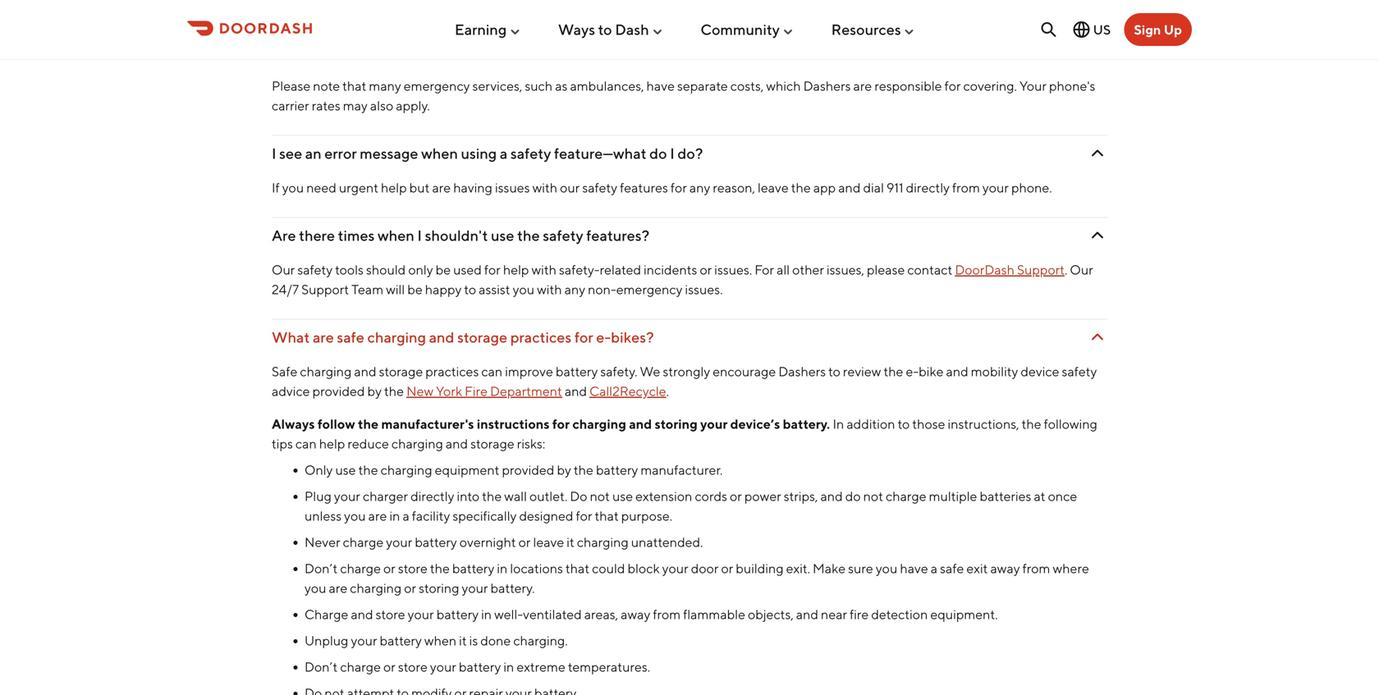 Task type: vqa. For each thing, say whether or not it's contained in the screenshot.
THE TEMPERATURES.
yes



Task type: describe. For each thing, give the bounding box(es) containing it.
1 horizontal spatial directly
[[906, 180, 950, 195]]

for left bikes?
[[575, 329, 594, 346]]

can inside "safe charging and storage practices can improve battery safety. we strongly encourage dashers to review the e-bike and mobility device safety advice provided by the"
[[482, 364, 503, 379]]

2 horizontal spatial i
[[670, 145, 675, 162]]

are left earning
[[418, 19, 437, 35]]

we
[[640, 364, 661, 379]]

to inside . our 24/7 support team will be happy to assist you with any non-emergency issues.
[[464, 282, 476, 297]]

using
[[461, 145, 497, 162]]

never
[[305, 535, 341, 550]]

only
[[305, 462, 333, 478]]

equipment.
[[931, 607, 998, 623]]

911
[[887, 180, 904, 195]]

the left new
[[384, 384, 404, 399]]

1 horizontal spatial storing
[[655, 416, 698, 432]]

1 vertical spatial leave
[[533, 535, 564, 550]]

used
[[453, 262, 482, 278]]

emergency inside please note that many emergency services, such as ambulances, have separate costs, which dashers are responsible for covering. your phone's carrier rates may also apply.
[[404, 78, 470, 94]]

overnight
[[460, 535, 516, 550]]

services,
[[473, 78, 523, 94]]

occupational
[[681, 19, 758, 35]]

(see
[[1079, 19, 1104, 35]]

charging up could
[[577, 535, 629, 550]]

the up 'reduce'
[[358, 416, 379, 432]]

or down the unplug your battery when it is done charging.
[[384, 660, 396, 675]]

e- inside "safe charging and storage practices can improve battery safety. we strongly encourage dashers to review the e-bike and mobility device safety advice provided by the"
[[906, 364, 919, 379]]

any inside . our 24/7 support team will be happy to assist you with any non-emergency issues.
[[565, 282, 586, 297]]

earning link
[[455, 14, 522, 45]]

and up always follow the manufacturer's instructions for charging and storing your device's battery. at the bottom of the page
[[565, 384, 587, 399]]

your
[[1020, 78, 1047, 94]]

are right but
[[432, 180, 451, 195]]

1 our from the left
[[272, 262, 295, 278]]

issues
[[495, 180, 530, 195]]

what
[[272, 329, 310, 346]]

the left the app
[[792, 180, 811, 195]]

doordash
[[955, 262, 1015, 278]]

emergency inside . our 24/7 support team will be happy to assist you with any non-emergency issues.
[[617, 282, 683, 297]]

help inside in addition to those instructions, the following tips can help reduce charging and storage risks:
[[319, 436, 345, 452]]

(see details
[[272, 19, 1104, 54]]

may
[[343, 98, 368, 113]]

2 not from the left
[[864, 489, 884, 504]]

1 horizontal spatial tools
[[387, 19, 416, 35]]

battery inside don't charge or store the battery in locations that could block your door or building exit. make sure you have a safe exit away from where you are charging or storing your battery.
[[452, 561, 495, 577]]

there
[[299, 227, 335, 244]]

resources link
[[832, 14, 916, 45]]

1 vertical spatial tools
[[335, 262, 364, 278]]

a inside plug your charger directly into the wall outlet. do not use extension cords or power strips, and do not charge multiple batteries at once unless you are in a facility specifically designed for that purpose.
[[403, 508, 410, 524]]

0 horizontal spatial do
[[650, 145, 667, 162]]

the down issues
[[517, 227, 540, 244]]

1 not from the left
[[590, 489, 610, 504]]

practices inside "safe charging and storage practices can improve battery safety. we strongly encourage dashers to review the e-bike and mobility device safety advice provided by the"
[[426, 364, 479, 379]]

sign up button
[[1125, 13, 1192, 46]]

1 vertical spatial it
[[459, 633, 467, 649]]

addition
[[847, 416, 896, 432]]

0 vertical spatial safe
[[337, 329, 365, 346]]

store for the
[[398, 561, 428, 577]]

for up "assist"
[[484, 262, 501, 278]]

you right 'if'
[[282, 180, 304, 195]]

carrier
[[272, 98, 309, 113]]

community link
[[701, 14, 795, 45]]

your right unplug
[[351, 633, 377, 649]]

unless
[[305, 508, 342, 524]]

the up do
[[574, 462, 594, 478]]

1 horizontal spatial help
[[381, 180, 407, 195]]

many
[[369, 78, 401, 94]]

are inside don't charge or store the battery in locations that could block your door or building exit. make sure you have a safe exit away from where you are charging or storing your battery.
[[329, 581, 348, 596]]

1 horizontal spatial any
[[690, 180, 711, 195]]

assist
[[479, 282, 510, 297]]

safety down feature—what
[[583, 180, 618, 195]]

charge for don't charge or store your battery in extreme temperatures.
[[340, 660, 381, 675]]

your down facility
[[386, 535, 413, 550]]

store for your
[[398, 660, 428, 675]]

storage inside in addition to those instructions, the following tips can help reduce charging and storage risks:
[[471, 436, 515, 452]]

please
[[867, 262, 905, 278]]

see
[[279, 145, 302, 162]]

and down happy
[[429, 329, 455, 346]]

specifically
[[453, 508, 517, 524]]

charge
[[305, 607, 349, 623]]

to inside "safe charging and storage practices can improve battery safety. we strongly encourage dashers to review the e-bike and mobility device safety advice provided by the"
[[829, 364, 841, 379]]

you up charge
[[305, 581, 326, 596]]

department
[[490, 384, 562, 399]]

charging inside don't charge or store the battery in locations that could block your door or building exit. make sure you have a safe exit away from where you are charging or storing your battery.
[[350, 581, 402, 596]]

battery up extension
[[596, 462, 638, 478]]

1 vertical spatial help
[[503, 262, 529, 278]]

safety up safety-
[[543, 227, 584, 244]]

your up the unplug your battery when it is done charging.
[[408, 607, 434, 623]]

0 horizontal spatial our
[[327, 19, 347, 35]]

are inside please note that many emergency services, such as ambulances, have separate costs, which dashers are responsible for covering. your phone's carrier rates may also apply.
[[854, 78, 872, 94]]

phone.
[[1012, 180, 1053, 195]]

don't for don't charge or store your battery in extreme temperatures.
[[305, 660, 338, 675]]

a inside don't charge or store the battery in locations that could block your door or building exit. make sure you have a safe exit away from where you are charging or storing your battery.
[[931, 561, 938, 577]]

extension
[[636, 489, 693, 504]]

ways to dash
[[558, 21, 649, 38]]

charging up charger
[[381, 462, 432, 478]]

times
[[338, 227, 375, 244]]

dashers inside please note that many emergency services, such as ambulances, have separate costs, which dashers are responsible for covering. your phone's carrier rates may also apply.
[[804, 78, 851, 94]]

need
[[307, 180, 337, 195]]

safety.
[[601, 364, 638, 379]]

that inside don't charge or store the battery in locations that could block your door or building exit. make sure you have a safe exit away from where you are charging or storing your battery.
[[566, 561, 590, 577]]

your down unattended.
[[663, 561, 689, 577]]

battery down is
[[459, 660, 501, 675]]

mobility
[[971, 364, 1019, 379]]

our safety tools should only be used for help with safety-related incidents or issues. for all other issues, please contact doordash support
[[272, 262, 1065, 278]]

areas,
[[585, 607, 618, 623]]

charging down will
[[367, 329, 426, 346]]

directly inside plug your charger directly into the wall outlet. do not use extension cords or power strips, and do not charge multiple batteries at once unless you are in a facility specifically designed for that purpose.
[[411, 489, 455, 504]]

manufacturer.
[[641, 462, 723, 478]]

your left phone.
[[983, 180, 1009, 195]]

objects,
[[748, 607, 794, 623]]

if
[[272, 180, 280, 195]]

reduce
[[348, 436, 389, 452]]

globe line image
[[1072, 20, 1092, 39]]

or down charger
[[384, 561, 396, 577]]

be inside . our 24/7 support team will be happy to assist you with any non-emergency issues.
[[408, 282, 423, 297]]

storing inside don't charge or store the battery in locations that could block your door or building exit. make sure you have a safe exit away from where you are charging or storing your battery.
[[419, 581, 459, 596]]

charging inside "safe charging and storage practices can improve battery safety. we strongly encourage dashers to review the e-bike and mobility device safety advice provided by the"
[[300, 364, 352, 379]]

always
[[272, 416, 315, 432]]

or inside plug your charger directly into the wall outlet. do not use extension cords or power strips, and do not charge multiple batteries at once unless you are in a facility specifically designed for that purpose.
[[730, 489, 742, 504]]

0 vertical spatial all
[[531, 19, 544, 35]]

but
[[410, 180, 430, 195]]

in addition to those instructions, the following tips can help reduce charging and storage risks:
[[272, 416, 1098, 452]]

by inside "safe charging and storage practices can improve battery safety. we strongly encourage dashers to review the e-bike and mobility device safety advice provided by the"
[[368, 384, 382, 399]]

battery. inside don't charge or store the battery in locations that could block your door or building exit. make sure you have a safe exit away from where you are charging or storing your battery.
[[491, 581, 535, 596]]

i see an error message when using a safety feature—what do i do?
[[272, 145, 703, 162]]

0 horizontal spatial i
[[272, 145, 276, 162]]

from inside don't charge or store the battery in locations that could block your door or building exit. make sure you have a safe exit away from where you are charging or storing your battery.
[[1023, 561, 1051, 577]]

the down 'reduce'
[[359, 462, 378, 478]]

block
[[628, 561, 660, 577]]

facility
[[412, 508, 450, 524]]

charge for don't charge or store the battery in locations that could block your door or building exit. make sure you have a safe exit away from where you are charging or storing your battery.
[[340, 561, 381, 577]]

and left near
[[796, 607, 819, 623]]

or right the door
[[721, 561, 734, 577]]

building
[[736, 561, 784, 577]]

covering.
[[964, 78, 1018, 94]]

for right eligible
[[662, 19, 679, 35]]

new york fire department link
[[407, 384, 562, 399]]

or up locations
[[519, 535, 531, 550]]

costs,
[[731, 78, 764, 94]]

. inside . our 24/7 support team will be happy to assist you with any non-emergency issues.
[[1065, 262, 1068, 278]]

device's
[[731, 416, 781, 432]]

battery inside "safe charging and storage practices can improve battery safety. we strongly encourage dashers to review the e-bike and mobility device safety advice provided by the"
[[556, 364, 598, 379]]

are left dash
[[596, 19, 615, 35]]

strongly
[[663, 364, 711, 379]]

that inside please note that many emergency services, such as ambulances, have separate costs, which dashers are responsible for covering. your phone's carrier rates may also apply.
[[343, 78, 367, 94]]

0 vertical spatial support
[[1018, 262, 1065, 278]]

you right sure
[[876, 561, 898, 577]]

flammable
[[683, 607, 746, 623]]

only
[[408, 262, 433, 278]]

battery up is
[[437, 607, 479, 623]]

that inside plug your charger directly into the wall outlet. do not use extension cords or power strips, and do not charge multiple batteries at once unless you are in a facility specifically designed for that purpose.
[[595, 508, 619, 524]]

new
[[407, 384, 434, 399]]

done
[[481, 633, 511, 649]]

1 horizontal spatial it
[[567, 535, 575, 550]]

instructions
[[477, 416, 550, 432]]

or up the unplug your battery when it is done charging.
[[404, 581, 416, 596]]

and right bike
[[947, 364, 969, 379]]

1 vertical spatial by
[[557, 462, 572, 478]]

contact
[[908, 262, 953, 278]]

no. all of our safety tools are free to use, and all dashers are eligible for occupational accident insurance for free and with no opt-in required
[[272, 19, 1079, 35]]

0 horizontal spatial e-
[[596, 329, 611, 346]]

plug
[[305, 489, 332, 504]]

follow
[[318, 416, 355, 432]]

0 vertical spatial when
[[421, 145, 458, 162]]

is
[[469, 633, 478, 649]]

details
[[272, 39, 310, 54]]

instructions,
[[948, 416, 1020, 432]]

do?
[[678, 145, 703, 162]]

or right "incidents" at the top of the page
[[700, 262, 712, 278]]

review
[[843, 364, 882, 379]]

use inside plug your charger directly into the wall outlet. do not use extension cords or power strips, and do not charge multiple batteries at once unless you are in a facility specifically designed for that purpose.
[[613, 489, 633, 504]]

your inside plug your charger directly into the wall outlet. do not use extension cords or power strips, and do not charge multiple batteries at once unless you are in a facility specifically designed for that purpose.
[[334, 489, 360, 504]]

dashers for to
[[779, 364, 826, 379]]

1 vertical spatial provided
[[502, 462, 555, 478]]

could
[[592, 561, 625, 577]]

community
[[701, 21, 780, 38]]

do
[[570, 489, 588, 504]]

your left device's
[[701, 416, 728, 432]]

0 vertical spatial practices
[[511, 329, 572, 346]]

and left dial
[[839, 180, 861, 195]]

happy
[[425, 282, 462, 297]]

for down the new york fire department and call2recycle .
[[553, 416, 570, 432]]

safe inside don't charge or store the battery in locations that could block your door or building exit. make sure you have a safe exit away from where you are charging or storing your battery.
[[940, 561, 964, 577]]

never charge your battery overnight or leave it charging unattended.
[[305, 535, 703, 550]]

and right charge
[[351, 607, 373, 623]]

are right the what
[[313, 329, 334, 346]]

our inside . our 24/7 support team will be happy to assist you with any non-emergency issues.
[[1070, 262, 1094, 278]]

at
[[1034, 489, 1046, 504]]

safety up issues
[[511, 145, 551, 162]]

rates
[[312, 98, 341, 113]]

0 vertical spatial issues.
[[715, 262, 752, 278]]

chevron down image for i see an error message when using a safety feature—what do i do?
[[1088, 144, 1108, 163]]

battery left is
[[380, 633, 422, 649]]

purpose.
[[622, 508, 673, 524]]

for inside plug your charger directly into the wall outlet. do not use extension cords or power strips, and do not charge multiple batteries at once unless you are in a facility specifically designed for that purpose.
[[576, 508, 593, 524]]

features
[[620, 180, 668, 195]]

and down call2recycle
[[629, 416, 652, 432]]



Task type: locate. For each thing, give the bounding box(es) containing it.
storage inside "safe charging and storage practices can improve battery safety. we strongly encourage dashers to review the e-bike and mobility device safety advice provided by the"
[[379, 364, 423, 379]]

1 vertical spatial dashers
[[804, 78, 851, 94]]

don't charge or store your battery in extreme temperatures.
[[305, 660, 651, 675]]

0 horizontal spatial help
[[319, 436, 345, 452]]

to inside the ways to dash link
[[598, 21, 612, 38]]

chevron down image
[[1088, 226, 1108, 246]]

resources
[[832, 21, 902, 38]]

0 vertical spatial that
[[343, 78, 367, 94]]

when for it
[[425, 633, 457, 649]]

multiple
[[929, 489, 978, 504]]

0 horizontal spatial tools
[[335, 262, 364, 278]]

1 don't from the top
[[305, 561, 338, 577]]

you inside plug your charger directly into the wall outlet. do not use extension cords or power strips, and do not charge multiple batteries at once unless you are in a facility specifically designed for that purpose.
[[344, 508, 366, 524]]

emergency
[[404, 78, 470, 94], [617, 282, 683, 297]]

1 horizontal spatial support
[[1018, 262, 1065, 278]]

dashers right 'which'
[[804, 78, 851, 94]]

when for i
[[378, 227, 415, 244]]

0 horizontal spatial have
[[647, 78, 675, 94]]

advice
[[272, 384, 310, 399]]

0 horizontal spatial all
[[531, 19, 544, 35]]

call2recycle
[[590, 384, 667, 399]]

1 vertical spatial store
[[376, 607, 405, 623]]

1 vertical spatial when
[[378, 227, 415, 244]]

battery left 'safety.'
[[556, 364, 598, 379]]

0 horizontal spatial battery.
[[491, 581, 535, 596]]

store inside don't charge or store the battery in locations that could block your door or building exit. make sure you have a safe exit away from where you are charging or storing your battery.
[[398, 561, 428, 577]]

the right review
[[884, 364, 904, 379]]

into
[[457, 489, 480, 504]]

be
[[436, 262, 451, 278], [408, 282, 423, 297]]

1 vertical spatial our
[[560, 180, 580, 195]]

features?
[[587, 227, 650, 244]]

store down the unplug your battery when it is done charging.
[[398, 660, 428, 675]]

are
[[272, 227, 296, 244]]

2 vertical spatial help
[[319, 436, 345, 452]]

no.
[[272, 19, 292, 35]]

dashers up as on the left top of page
[[546, 19, 594, 35]]

support right 24/7
[[301, 282, 349, 297]]

for
[[662, 19, 679, 35], [873, 19, 890, 35], [945, 78, 961, 94], [671, 180, 687, 195], [484, 262, 501, 278], [575, 329, 594, 346], [553, 416, 570, 432], [576, 508, 593, 524]]

the up specifically
[[482, 489, 502, 504]]

1 horizontal spatial use
[[491, 227, 515, 244]]

away inside don't charge or store the battery in locations that could block your door or building exit. make sure you have a safe exit away from where you are charging or storing your battery.
[[991, 561, 1021, 577]]

charge inside don't charge or store the battery in locations that could block your door or building exit. make sure you have a safe exit away from where you are charging or storing your battery.
[[340, 561, 381, 577]]

1 vertical spatial emergency
[[617, 282, 683, 297]]

when up should
[[378, 227, 415, 244]]

2 chevron down image from the top
[[1088, 328, 1108, 347]]

0 vertical spatial have
[[647, 78, 675, 94]]

1 vertical spatial can
[[296, 436, 317, 452]]

also
[[370, 98, 394, 113]]

help
[[381, 180, 407, 195], [503, 262, 529, 278], [319, 436, 345, 452]]

and inside plug your charger directly into the wall outlet. do not use extension cords or power strips, and do not charge multiple batteries at once unless you are in a facility specifically designed for that purpose.
[[821, 489, 843, 504]]

ways
[[558, 21, 596, 38]]

1 vertical spatial support
[[301, 282, 349, 297]]

battery down facility
[[415, 535, 457, 550]]

. our 24/7 support team will be happy to assist you with any non-emergency issues.
[[272, 262, 1094, 297]]

0 vertical spatial dashers
[[546, 19, 594, 35]]

with down safety-
[[537, 282, 562, 297]]

battery. up well- at the left bottom of the page
[[491, 581, 535, 596]]

2 vertical spatial use
[[613, 489, 633, 504]]

or right cords
[[730, 489, 742, 504]]

and up follow
[[354, 364, 377, 379]]

charge left multiple
[[886, 489, 927, 504]]

to down used
[[464, 282, 476, 297]]

do left do?
[[650, 145, 667, 162]]

safety down there
[[298, 262, 333, 278]]

you inside . our 24/7 support team will be happy to assist you with any non-emergency issues.
[[513, 282, 535, 297]]

insurance
[[814, 19, 871, 35]]

issues. inside . our 24/7 support team will be happy to assist you with any non-emergency issues.
[[685, 282, 723, 297]]

1 free from the left
[[439, 19, 463, 35]]

our down chevron down image
[[1070, 262, 1094, 278]]

to inside in addition to those instructions, the following tips can help reduce charging and storage risks:
[[898, 416, 910, 432]]

1 vertical spatial away
[[621, 607, 651, 623]]

charging down call2recycle
[[573, 416, 627, 432]]

1 vertical spatial .
[[667, 384, 669, 399]]

1 horizontal spatial away
[[991, 561, 1021, 577]]

help left but
[[381, 180, 407, 195]]

for
[[755, 262, 775, 278]]

fire
[[850, 607, 869, 623]]

1 horizontal spatial can
[[482, 364, 503, 379]]

and up equipment
[[446, 436, 468, 452]]

free
[[439, 19, 463, 35], [892, 19, 915, 35]]

dashers inside "safe charging and storage practices can improve battery safety. we strongly encourage dashers to review the e-bike and mobility device safety advice provided by the"
[[779, 364, 826, 379]]

for inside please note that many emergency services, such as ambulances, have separate costs, which dashers are responsible for covering. your phone's carrier rates may also apply.
[[945, 78, 961, 94]]

as
[[555, 78, 568, 94]]

call2recycle link
[[590, 384, 667, 399]]

1 vertical spatial safe
[[940, 561, 964, 577]]

safe charging and storage practices can improve battery safety. we strongly encourage dashers to review the e-bike and mobility device safety advice provided by the
[[272, 364, 1098, 399]]

please
[[272, 78, 311, 94]]

battery down overnight
[[452, 561, 495, 577]]

0 vertical spatial do
[[650, 145, 667, 162]]

2 vertical spatial storage
[[471, 436, 515, 452]]

support right doordash
[[1018, 262, 1065, 278]]

2 vertical spatial when
[[425, 633, 457, 649]]

0 horizontal spatial it
[[459, 633, 467, 649]]

don't inside don't charge or store the battery in locations that could block your door or building exit. make sure you have a safe exit away from where you are charging or storing your battery.
[[305, 561, 338, 577]]

exit.
[[786, 561, 811, 577]]

1 horizontal spatial do
[[846, 489, 861, 504]]

once
[[1048, 489, 1078, 504]]

the inside in addition to those instructions, the following tips can help reduce charging and storage risks:
[[1022, 416, 1042, 432]]

charging inside in addition to those instructions, the following tips can help reduce charging and storage risks:
[[392, 436, 443, 452]]

tools up team
[[335, 262, 364, 278]]

use,
[[480, 19, 503, 35]]

1 vertical spatial e-
[[906, 364, 919, 379]]

2 vertical spatial from
[[653, 607, 681, 623]]

charge inside plug your charger directly into the wall outlet. do not use extension cords or power strips, and do not charge multiple batteries at once unless you are in a facility specifically designed for that purpose.
[[886, 489, 927, 504]]

be right will
[[408, 282, 423, 297]]

charging up the unplug your battery when it is done charging.
[[350, 581, 402, 596]]

for right features
[[671, 180, 687, 195]]

0 horizontal spatial a
[[403, 508, 410, 524]]

your right "plug"
[[334, 489, 360, 504]]

0 horizontal spatial that
[[343, 78, 367, 94]]

our right 'of'
[[327, 19, 347, 35]]

that left could
[[566, 561, 590, 577]]

encourage
[[713, 364, 776, 379]]

1 vertical spatial don't
[[305, 660, 338, 675]]

note
[[313, 78, 340, 94]]

required
[[1027, 19, 1077, 35]]

from left phone.
[[953, 180, 981, 195]]

separate
[[678, 78, 728, 94]]

here
[[313, 39, 340, 54]]

any left reason,
[[690, 180, 711, 195]]

when
[[421, 145, 458, 162], [378, 227, 415, 244], [425, 633, 457, 649]]

1 horizontal spatial our
[[1070, 262, 1094, 278]]

will
[[386, 282, 405, 297]]

2 horizontal spatial from
[[1023, 561, 1051, 577]]

responsible
[[875, 78, 942, 94]]

e- right review
[[906, 364, 919, 379]]

don't for don't charge or store the battery in locations that could block your door or building exit. make sure you have a safe exit away from where you are charging or storing your battery.
[[305, 561, 338, 577]]

with inside . our 24/7 support team will be happy to assist you with any non-emergency issues.
[[537, 282, 562, 297]]

1 horizontal spatial not
[[864, 489, 884, 504]]

temperatures.
[[568, 660, 651, 675]]

. down strongly
[[667, 384, 669, 399]]

from down don't charge or store the battery in locations that could block your door or building exit. make sure you have a safe exit away from where you are charging or storing your battery.
[[653, 607, 681, 623]]

bikes?
[[611, 329, 654, 346]]

e- up 'safety.'
[[596, 329, 611, 346]]

only use the charging equipment provided by the battery manufacturer.
[[305, 462, 723, 478]]

fire
[[465, 384, 488, 399]]

a left exit
[[931, 561, 938, 577]]

charger
[[363, 489, 408, 504]]

0 vertical spatial storage
[[458, 329, 508, 346]]

0 horizontal spatial from
[[653, 607, 681, 623]]

0 vertical spatial storing
[[655, 416, 698, 432]]

no
[[970, 19, 985, 35]]

issues.
[[715, 262, 752, 278], [685, 282, 723, 297]]

have inside please note that many emergency services, such as ambulances, have separate costs, which dashers are responsible for covering. your phone's carrier rates may also apply.
[[647, 78, 675, 94]]

for left the covering.
[[945, 78, 961, 94]]

1 vertical spatial be
[[408, 282, 423, 297]]

by
[[368, 384, 382, 399], [557, 462, 572, 478]]

from left where
[[1023, 561, 1051, 577]]

that
[[343, 78, 367, 94], [595, 508, 619, 524], [566, 561, 590, 577]]

that up may on the top of the page
[[343, 78, 367, 94]]

2 horizontal spatial that
[[595, 508, 619, 524]]

1 vertical spatial all
[[777, 262, 790, 278]]

0 horizontal spatial use
[[335, 462, 356, 478]]

provided down risks:
[[502, 462, 555, 478]]

designed
[[519, 508, 574, 524]]

i left see
[[272, 145, 276, 162]]

0 horizontal spatial be
[[408, 282, 423, 297]]

1 vertical spatial use
[[335, 462, 356, 478]]

batteries
[[980, 489, 1032, 504]]

your down the unplug your battery when it is done charging.
[[430, 660, 457, 675]]

in inside don't charge or store the battery in locations that could block your door or building exit. make sure you have a safe exit away from where you are charging or storing your battery.
[[497, 561, 508, 577]]

0 vertical spatial tools
[[387, 19, 416, 35]]

2 horizontal spatial a
[[931, 561, 938, 577]]

for down do
[[576, 508, 593, 524]]

in down the done
[[504, 660, 514, 675]]

dash
[[615, 21, 649, 38]]

unattended.
[[631, 535, 703, 550]]

a right using
[[500, 145, 508, 162]]

the down facility
[[430, 561, 450, 577]]

emergency down our safety tools should only be used for help with safety-related incidents or issues. for all other issues, please contact doordash support
[[617, 282, 683, 297]]

any
[[690, 180, 711, 195], [565, 282, 586, 297]]

0 horizontal spatial safe
[[337, 329, 365, 346]]

safety right 'of'
[[350, 19, 385, 35]]

1 horizontal spatial by
[[557, 462, 572, 478]]

0 horizontal spatial our
[[272, 262, 295, 278]]

2 horizontal spatial use
[[613, 489, 633, 504]]

have left separate
[[647, 78, 675, 94]]

a
[[500, 145, 508, 162], [403, 508, 410, 524], [931, 561, 938, 577]]

chevron down image
[[1088, 144, 1108, 163], [1088, 328, 1108, 347]]

use
[[491, 227, 515, 244], [335, 462, 356, 478], [613, 489, 633, 504]]

0 horizontal spatial any
[[565, 282, 586, 297]]

help down follow
[[319, 436, 345, 452]]

storage down instructions
[[471, 436, 515, 452]]

store
[[398, 561, 428, 577], [376, 607, 405, 623], [398, 660, 428, 675]]

1 horizontal spatial a
[[500, 145, 508, 162]]

opt-
[[988, 19, 1014, 35]]

2 vertical spatial a
[[931, 561, 938, 577]]

0 vertical spatial from
[[953, 180, 981, 195]]

not down addition
[[864, 489, 884, 504]]

equipment
[[435, 462, 500, 478]]

can inside in addition to those instructions, the following tips can help reduce charging and storage risks:
[[296, 436, 317, 452]]

in
[[1014, 19, 1024, 35], [390, 508, 400, 524], [497, 561, 508, 577], [481, 607, 492, 623], [504, 660, 514, 675]]

the inside don't charge or store the battery in locations that could block your door or building exit. make sure you have a safe exit away from where you are charging or storing your battery.
[[430, 561, 450, 577]]

leave down designed
[[533, 535, 564, 550]]

extreme
[[517, 660, 566, 675]]

with left "no"
[[943, 19, 968, 35]]

1 chevron down image from the top
[[1088, 144, 1108, 163]]

do inside plug your charger directly into the wall outlet. do not use extension cords or power strips, and do not charge multiple batteries at once unless you are in a facility specifically designed for that purpose.
[[846, 489, 861, 504]]

1 horizontal spatial safe
[[940, 561, 964, 577]]

for right insurance
[[873, 19, 890, 35]]

in left well- at the left bottom of the page
[[481, 607, 492, 623]]

app
[[814, 180, 836, 195]]

up
[[1164, 22, 1183, 37]]

2 vertical spatial dashers
[[779, 364, 826, 379]]

chevron down image for what are safe charging and storage practices for e-bikes?
[[1088, 328, 1108, 347]]

in inside plug your charger directly into the wall outlet. do not use extension cords or power strips, and do not charge multiple batteries at once unless you are in a facility specifically designed for that purpose.
[[390, 508, 400, 524]]

0 horizontal spatial emergency
[[404, 78, 470, 94]]

leave right reason,
[[758, 180, 789, 195]]

0 horizontal spatial storing
[[419, 581, 459, 596]]

1 horizontal spatial leave
[[758, 180, 789, 195]]

it down designed
[[567, 535, 575, 550]]

0 vertical spatial leave
[[758, 180, 789, 195]]

can down always
[[296, 436, 317, 452]]

0 horizontal spatial leave
[[533, 535, 564, 550]]

sign up
[[1134, 22, 1183, 37]]

1 vertical spatial practices
[[426, 364, 479, 379]]

non-
[[588, 282, 617, 297]]

are inside plug your charger directly into the wall outlet. do not use extension cords or power strips, and do not charge multiple batteries at once unless you are in a facility specifically designed for that purpose.
[[368, 508, 387, 524]]

well-
[[495, 607, 523, 623]]

0 vertical spatial store
[[398, 561, 428, 577]]

1 vertical spatial directly
[[411, 489, 455, 504]]

with right issues
[[533, 180, 558, 195]]

have up detection
[[900, 561, 929, 577]]

practices up improve
[[511, 329, 572, 346]]

always follow the manufacturer's instructions for charging and storing your device's battery.
[[272, 416, 833, 432]]

and left "no"
[[918, 19, 940, 35]]

battery
[[556, 364, 598, 379], [596, 462, 638, 478], [415, 535, 457, 550], [452, 561, 495, 577], [437, 607, 479, 623], [380, 633, 422, 649], [459, 660, 501, 675]]

your down overnight
[[462, 581, 488, 596]]

directly right the 911
[[906, 180, 950, 195]]

0 vertical spatial .
[[1065, 262, 1068, 278]]

and inside in addition to those instructions, the following tips can help reduce charging and storage risks:
[[446, 436, 468, 452]]

and
[[506, 19, 528, 35], [918, 19, 940, 35], [839, 180, 861, 195], [429, 329, 455, 346], [354, 364, 377, 379], [947, 364, 969, 379], [565, 384, 587, 399], [629, 416, 652, 432], [446, 436, 468, 452], [821, 489, 843, 504], [351, 607, 373, 623], [796, 607, 819, 623]]

charge for never charge your battery overnight or leave it charging unattended.
[[343, 535, 384, 550]]

from
[[953, 180, 981, 195], [1023, 561, 1051, 577], [653, 607, 681, 623]]

in down charger
[[390, 508, 400, 524]]

charge right "never"
[[343, 535, 384, 550]]

have inside don't charge or store the battery in locations that could block your door or building exit. make sure you have a safe exit away from where you are charging or storing your battery.
[[900, 561, 929, 577]]

dashers for are
[[546, 19, 594, 35]]

battery. left in
[[783, 416, 830, 432]]

1 vertical spatial chevron down image
[[1088, 328, 1108, 347]]

provided up follow
[[313, 384, 365, 399]]

. right doordash
[[1065, 262, 1068, 278]]

manufacturer's
[[381, 416, 474, 432]]

1 vertical spatial have
[[900, 561, 929, 577]]

to left those at right bottom
[[898, 416, 910, 432]]

1 vertical spatial battery.
[[491, 581, 535, 596]]

to left use, at the left of the page
[[465, 19, 477, 35]]

apply.
[[396, 98, 430, 113]]

0 vertical spatial a
[[500, 145, 508, 162]]

2 horizontal spatial help
[[503, 262, 529, 278]]

2 don't from the top
[[305, 660, 338, 675]]

don't down "never"
[[305, 561, 338, 577]]

0 horizontal spatial .
[[667, 384, 669, 399]]

1 horizontal spatial our
[[560, 180, 580, 195]]

storage
[[458, 329, 508, 346], [379, 364, 423, 379], [471, 436, 515, 452]]

1 horizontal spatial that
[[566, 561, 590, 577]]

1 horizontal spatial e-
[[906, 364, 919, 379]]

2 vertical spatial store
[[398, 660, 428, 675]]

2 free from the left
[[892, 19, 915, 35]]

support inside . our 24/7 support team will be happy to assist you with any non-emergency issues.
[[301, 282, 349, 297]]

2 vertical spatial that
[[566, 561, 590, 577]]

and right use, at the left of the page
[[506, 19, 528, 35]]

provided inside "safe charging and storage practices can improve battery safety. we strongly encourage dashers to review the e-bike and mobility device safety advice provided by the"
[[313, 384, 365, 399]]

in left required
[[1014, 19, 1024, 35]]

0 vertical spatial don't
[[305, 561, 338, 577]]

1 vertical spatial do
[[846, 489, 861, 504]]

following
[[1044, 416, 1098, 432]]

error
[[325, 145, 357, 162]]

other
[[793, 262, 825, 278]]

1 vertical spatial that
[[595, 508, 619, 524]]

provided
[[313, 384, 365, 399], [502, 462, 555, 478]]

1 horizontal spatial be
[[436, 262, 451, 278]]

urgent
[[339, 180, 379, 195]]

e-
[[596, 329, 611, 346], [906, 364, 919, 379]]

dashers right encourage on the bottom of the page
[[779, 364, 826, 379]]

safety inside "safe charging and storage practices can improve battery safety. we strongly encourage dashers to review the e-bike and mobility device safety advice provided by the"
[[1062, 364, 1098, 379]]

2 our from the left
[[1070, 262, 1094, 278]]

1 horizontal spatial battery.
[[783, 416, 830, 432]]

do
[[650, 145, 667, 162], [846, 489, 861, 504]]

0 horizontal spatial away
[[621, 607, 651, 623]]

and right strips,
[[821, 489, 843, 504]]

issues,
[[827, 262, 865, 278]]

please note that many emergency services, such as ambulances, have separate costs, which dashers are responsible for covering. your phone's carrier rates may also apply.
[[272, 78, 1096, 113]]

the inside plug your charger directly into the wall outlet. do not use extension cords or power strips, and do not charge multiple batteries at once unless you are in a facility specifically designed for that purpose.
[[482, 489, 502, 504]]

safe down team
[[337, 329, 365, 346]]

1 horizontal spatial practices
[[511, 329, 572, 346]]

by left new
[[368, 384, 382, 399]]

tips
[[272, 436, 293, 452]]

0 vertical spatial away
[[991, 561, 1021, 577]]

1 horizontal spatial i
[[418, 227, 422, 244]]

1 vertical spatial storing
[[419, 581, 459, 596]]

storing up the unplug your battery when it is done charging.
[[419, 581, 459, 596]]

with left safety-
[[532, 262, 557, 278]]

0 horizontal spatial practices
[[426, 364, 479, 379]]

are left responsible in the right top of the page
[[854, 78, 872, 94]]

ambulances,
[[570, 78, 644, 94]]



